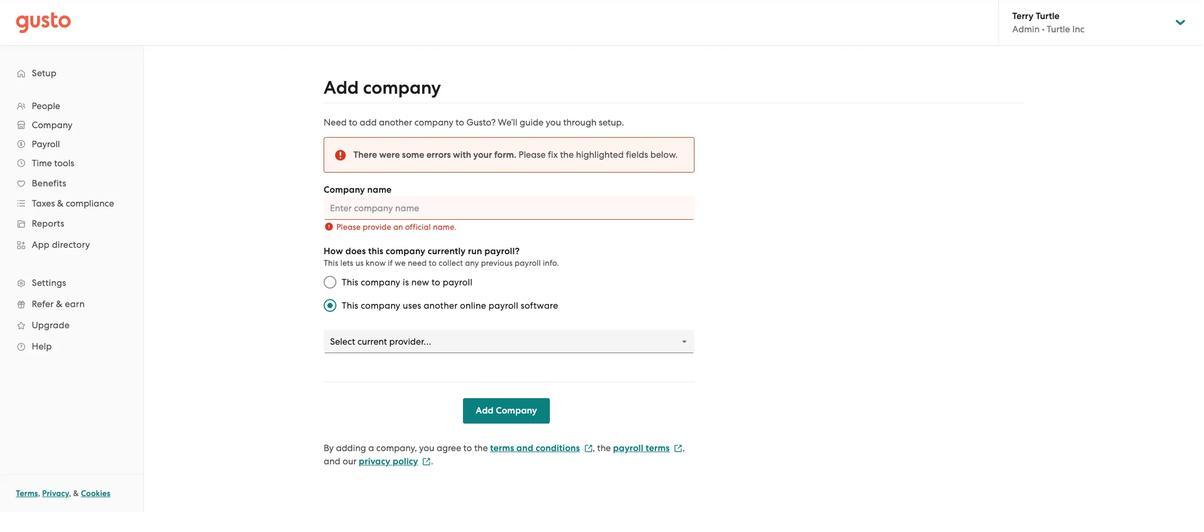 Task type: vqa. For each thing, say whether or not it's contained in the screenshot.
Year—This
no



Task type: locate. For each thing, give the bounding box(es) containing it.
company left uses
[[361, 301, 401, 311]]

add
[[324, 77, 359, 99], [476, 405, 494, 417]]

2 vertical spatial this
[[342, 301, 359, 311]]

to right need
[[429, 259, 437, 268]]

1 horizontal spatial company
[[324, 184, 365, 196]]

new
[[411, 277, 429, 288]]

please inside there were some errors with your form. please fix the highlighted fields below.
[[519, 149, 546, 160]]

1 horizontal spatial and
[[517, 443, 534, 454]]

1 horizontal spatial please
[[519, 149, 546, 160]]

to
[[349, 117, 358, 128], [456, 117, 464, 128], [429, 259, 437, 268], [432, 277, 441, 288], [464, 443, 472, 454]]

& right taxes
[[57, 198, 64, 209]]

company left name
[[324, 184, 365, 196]]

turtle up •
[[1036, 11, 1060, 22]]

payroll
[[515, 259, 541, 268], [443, 277, 473, 288], [489, 301, 519, 311], [613, 443, 644, 454]]

0 vertical spatial you
[[546, 117, 561, 128]]

& for earn
[[56, 299, 63, 310]]

0 vertical spatial company
[[32, 120, 72, 130]]

opens in a new tab image right payroll terms
[[674, 444, 683, 453]]

and inside , and our
[[324, 456, 341, 467]]

policy
[[393, 456, 418, 467]]

0 horizontal spatial opens in a new tab image
[[584, 444, 593, 453]]

collect
[[439, 259, 463, 268]]

this down lets
[[342, 277, 359, 288]]

another for online
[[424, 301, 458, 311]]

& inside dropdown button
[[57, 198, 64, 209]]

0 vertical spatial turtle
[[1036, 11, 1060, 22]]

1 horizontal spatial the
[[560, 149, 574, 160]]

please left fix
[[519, 149, 546, 160]]

please up does
[[337, 223, 361, 232]]

0 vertical spatial this
[[324, 259, 338, 268]]

app directory
[[32, 240, 90, 250]]

privacy
[[42, 489, 69, 499]]

you
[[546, 117, 561, 128], [419, 443, 435, 454]]

company
[[363, 77, 441, 99], [415, 117, 454, 128], [386, 246, 426, 257], [361, 277, 401, 288], [361, 301, 401, 311]]

info.
[[543, 259, 559, 268]]

company up terms and conditions
[[496, 405, 537, 417]]

through
[[563, 117, 597, 128]]

another right uses
[[424, 301, 458, 311]]

0 horizontal spatial terms
[[490, 443, 514, 454]]

company down people
[[32, 120, 72, 130]]

upgrade link
[[11, 316, 132, 335]]

reports link
[[11, 214, 132, 233]]

this down how
[[324, 259, 338, 268]]

list
[[0, 96, 143, 357]]

this down this company is new to payroll radio
[[342, 301, 359, 311]]

an
[[393, 223, 403, 232]]

1 vertical spatial another
[[424, 301, 458, 311]]

2 horizontal spatial company
[[496, 405, 537, 417]]

1 vertical spatial please
[[337, 223, 361, 232]]

privacy policy link
[[359, 456, 431, 467]]

1 horizontal spatial another
[[424, 301, 458, 311]]

add company button
[[463, 399, 550, 424]]

setup link
[[11, 64, 132, 83]]

•
[[1042, 24, 1045, 34]]

add up , and our on the bottom of page
[[476, 405, 494, 417]]

time tools button
[[11, 154, 132, 173]]

1 vertical spatial &
[[56, 299, 63, 310]]

privacy link
[[42, 489, 69, 499]]

this for this company uses another online payroll software
[[342, 301, 359, 311]]

list containing people
[[0, 96, 143, 357]]

our
[[343, 456, 357, 467]]

some
[[402, 149, 425, 161]]

online
[[460, 301, 486, 311]]

0 vertical spatial and
[[517, 443, 534, 454]]

1 horizontal spatial opens in a new tab image
[[674, 444, 683, 453]]

opens in a new tab image inside terms and conditions link
[[584, 444, 593, 453]]

reports
[[32, 218, 64, 229]]

1 horizontal spatial terms
[[646, 443, 670, 454]]

0 vertical spatial another
[[379, 117, 412, 128]]

and left conditions
[[517, 443, 534, 454]]

terms
[[490, 443, 514, 454], [646, 443, 670, 454]]

setup.
[[599, 117, 624, 128]]

company for this company is new to payroll
[[361, 277, 401, 288]]

&
[[57, 198, 64, 209], [56, 299, 63, 310], [73, 489, 79, 499]]

1 vertical spatial and
[[324, 456, 341, 467]]

to right agree
[[464, 443, 472, 454]]

0 horizontal spatial add
[[324, 77, 359, 99]]

benefits link
[[11, 174, 132, 193]]

1 vertical spatial add
[[476, 405, 494, 417]]

payroll left info.
[[515, 259, 541, 268]]

add up need
[[324, 77, 359, 99]]

0 horizontal spatial and
[[324, 456, 341, 467]]

opens in a new tab image for terms and conditions
[[584, 444, 593, 453]]

refer & earn
[[32, 299, 85, 310]]

payroll terms link
[[613, 443, 683, 454]]

fields
[[626, 149, 648, 160]]

company up add
[[363, 77, 441, 99]]

this
[[324, 259, 338, 268], [342, 277, 359, 288], [342, 301, 359, 311]]

0 vertical spatial &
[[57, 198, 64, 209]]

terms and conditions
[[490, 443, 580, 454]]

1 opens in a new tab image from the left
[[584, 444, 593, 453]]

, right payroll terms
[[683, 443, 685, 454]]

company for company name
[[324, 184, 365, 196]]

, inside , and our
[[683, 443, 685, 454]]

benefits
[[32, 178, 66, 189]]

company,
[[376, 443, 417, 454]]

name.
[[433, 223, 457, 232]]

people button
[[11, 96, 132, 116]]

another
[[379, 117, 412, 128], [424, 301, 458, 311]]

, and our
[[324, 443, 685, 467]]

the right agree
[[474, 443, 488, 454]]

home image
[[16, 12, 71, 33]]

1 vertical spatial company
[[324, 184, 365, 196]]

company down know
[[361, 277, 401, 288]]

provide
[[363, 223, 391, 232]]

and down by
[[324, 456, 341, 467]]

0 vertical spatial please
[[519, 149, 546, 160]]

0 vertical spatial add
[[324, 77, 359, 99]]

conditions
[[536, 443, 580, 454]]

the left payroll terms
[[597, 443, 611, 454]]

payroll right 'online'
[[489, 301, 519, 311]]

the inside there were some errors with your form. please fix the highlighted fields below.
[[560, 149, 574, 160]]

by
[[324, 443, 334, 454]]

add inside button
[[476, 405, 494, 417]]

add company
[[476, 405, 537, 417]]

time
[[32, 158, 52, 169]]

terms and conditions link
[[490, 443, 593, 454]]

payroll?
[[485, 246, 520, 257]]

the
[[560, 149, 574, 160], [474, 443, 488, 454], [597, 443, 611, 454]]

1 vertical spatial this
[[342, 277, 359, 288]]

2 opens in a new tab image from the left
[[674, 444, 683, 453]]

opens in a new tab image right conditions
[[584, 444, 593, 453]]

to right the new
[[432, 277, 441, 288]]

taxes & compliance button
[[11, 194, 132, 213]]

you right guide
[[546, 117, 561, 128]]

opens in a new tab image inside payroll terms link
[[674, 444, 683, 453]]

company inside dropdown button
[[32, 120, 72, 130]]

if
[[388, 259, 393, 268]]

company for this company uses another online payroll software
[[361, 301, 401, 311]]

payroll down collect
[[443, 277, 473, 288]]

company inside button
[[496, 405, 537, 417]]

, right conditions
[[593, 443, 595, 454]]

the right fix
[[560, 149, 574, 160]]

were
[[379, 149, 400, 161]]

1 horizontal spatial add
[[476, 405, 494, 417]]

1 vertical spatial you
[[419, 443, 435, 454]]

us
[[356, 259, 364, 268]]

another right add
[[379, 117, 412, 128]]

and
[[517, 443, 534, 454], [324, 456, 341, 467]]

company up the we
[[386, 246, 426, 257]]

a
[[369, 443, 374, 454]]

0 horizontal spatial another
[[379, 117, 412, 128]]

0 horizontal spatial company
[[32, 120, 72, 130]]

opens in a new tab image
[[584, 444, 593, 453], [674, 444, 683, 453]]

terms , privacy , & cookies
[[16, 489, 110, 499]]

payroll button
[[11, 135, 132, 154]]

company
[[32, 120, 72, 130], [324, 184, 365, 196], [496, 405, 537, 417]]

you up opens in a new tab image
[[419, 443, 435, 454]]

turtle right •
[[1047, 24, 1071, 34]]

& left cookies
[[73, 489, 79, 499]]

2 vertical spatial company
[[496, 405, 537, 417]]

& left 'earn'
[[56, 299, 63, 310]]

does
[[346, 246, 366, 257]]

previous
[[481, 259, 513, 268]]



Task type: describe. For each thing, give the bounding box(es) containing it.
1 vertical spatial turtle
[[1047, 24, 1071, 34]]

refer
[[32, 299, 54, 310]]

people
[[32, 101, 60, 111]]

official
[[405, 223, 431, 232]]

this company is new to payroll
[[342, 277, 473, 288]]

This company uses another online payroll software radio
[[319, 294, 342, 317]]

& for compliance
[[57, 198, 64, 209]]

upgrade
[[32, 320, 70, 331]]

settings link
[[11, 273, 132, 293]]

opens in a new tab image
[[423, 458, 431, 466]]

to left gusto?
[[456, 117, 464, 128]]

payroll inside how does this company currently run payroll? this lets us know if we need to collect any previous payroll info.
[[515, 259, 541, 268]]

cookies button
[[81, 488, 110, 500]]

2 horizontal spatial the
[[597, 443, 611, 454]]

adding
[[336, 443, 366, 454]]

payroll terms
[[613, 443, 670, 454]]

inc
[[1073, 24, 1085, 34]]

earn
[[65, 299, 85, 310]]

terry turtle admin • turtle inc
[[1013, 11, 1085, 34]]

taxes & compliance
[[32, 198, 114, 209]]

run
[[468, 246, 482, 257]]

payroll right , the
[[613, 443, 644, 454]]

errors
[[427, 149, 451, 161]]

this for this company is new to payroll
[[342, 277, 359, 288]]

company name
[[324, 184, 392, 196]]

2 terms from the left
[[646, 443, 670, 454]]

, left "privacy" link at the left of the page
[[38, 489, 40, 499]]

gusto?
[[467, 117, 496, 128]]

add
[[360, 117, 377, 128]]

guide
[[520, 117, 544, 128]]

there were some errors with your form. please fix the highlighted fields below.
[[354, 149, 678, 161]]

company up errors on the left
[[415, 117, 454, 128]]

company inside how does this company currently run payroll? this lets us know if we need to collect any previous payroll info.
[[386, 246, 426, 257]]

help
[[32, 341, 52, 352]]

form.
[[494, 149, 517, 161]]

another for company
[[379, 117, 412, 128]]

compliance
[[66, 198, 114, 209]]

terms link
[[16, 489, 38, 499]]

tools
[[54, 158, 74, 169]]

privacy policy
[[359, 456, 418, 467]]

need
[[324, 117, 347, 128]]

your
[[474, 149, 492, 161]]

settings
[[32, 278, 66, 288]]

and for our
[[324, 456, 341, 467]]

there
[[354, 149, 377, 161]]

know
[[366, 259, 386, 268]]

0 horizontal spatial the
[[474, 443, 488, 454]]

fix
[[548, 149, 558, 160]]

need
[[408, 259, 427, 268]]

agree
[[437, 443, 461, 454]]

cookies
[[81, 489, 110, 499]]

1 horizontal spatial you
[[546, 117, 561, 128]]

need to add another company to gusto? we'll guide you through setup.
[[324, 117, 624, 128]]

highlighted
[[576, 149, 624, 160]]

privacy
[[359, 456, 391, 467]]

this inside how does this company currently run payroll? this lets us know if we need to collect any previous payroll info.
[[324, 259, 338, 268]]

how
[[324, 246, 343, 257]]

below.
[[651, 149, 678, 160]]

any
[[465, 259, 479, 268]]

how does this company currently run payroll? this lets us know if we need to collect any previous payroll info.
[[324, 246, 559, 268]]

.
[[431, 456, 433, 467]]

software
[[521, 301, 558, 311]]

to left add
[[349, 117, 358, 128]]

is
[[403, 277, 409, 288]]

to inside how does this company currently run payroll? this lets us know if we need to collect any previous payroll info.
[[429, 259, 437, 268]]

company for company
[[32, 120, 72, 130]]

time tools
[[32, 158, 74, 169]]

1 terms from the left
[[490, 443, 514, 454]]

0 horizontal spatial please
[[337, 223, 361, 232]]

add for add company
[[476, 405, 494, 417]]

by adding a company, you agree to the
[[324, 443, 488, 454]]

name
[[367, 184, 392, 196]]

This company is new to payroll radio
[[319, 271, 342, 294]]

add company
[[324, 77, 441, 99]]

terms
[[16, 489, 38, 499]]

gusto navigation element
[[0, 46, 143, 374]]

help link
[[11, 337, 132, 356]]

, the
[[593, 443, 611, 454]]

company button
[[11, 116, 132, 135]]

app
[[32, 240, 50, 250]]

Company name field
[[324, 197, 695, 220]]

0 horizontal spatial you
[[419, 443, 435, 454]]

app directory link
[[11, 235, 132, 254]]

please provide an official name.
[[337, 223, 457, 232]]

, left cookies
[[69, 489, 71, 499]]

setup
[[32, 68, 57, 78]]

we'll
[[498, 117, 518, 128]]

admin
[[1013, 24, 1040, 34]]

and for conditions
[[517, 443, 534, 454]]

company for add company
[[363, 77, 441, 99]]

opens in a new tab image for payroll terms
[[674, 444, 683, 453]]

with
[[453, 149, 471, 161]]

taxes
[[32, 198, 55, 209]]

we
[[395, 259, 406, 268]]

payroll
[[32, 139, 60, 149]]

add for add company
[[324, 77, 359, 99]]

lets
[[341, 259, 354, 268]]

refer & earn link
[[11, 295, 132, 314]]

2 vertical spatial &
[[73, 489, 79, 499]]



